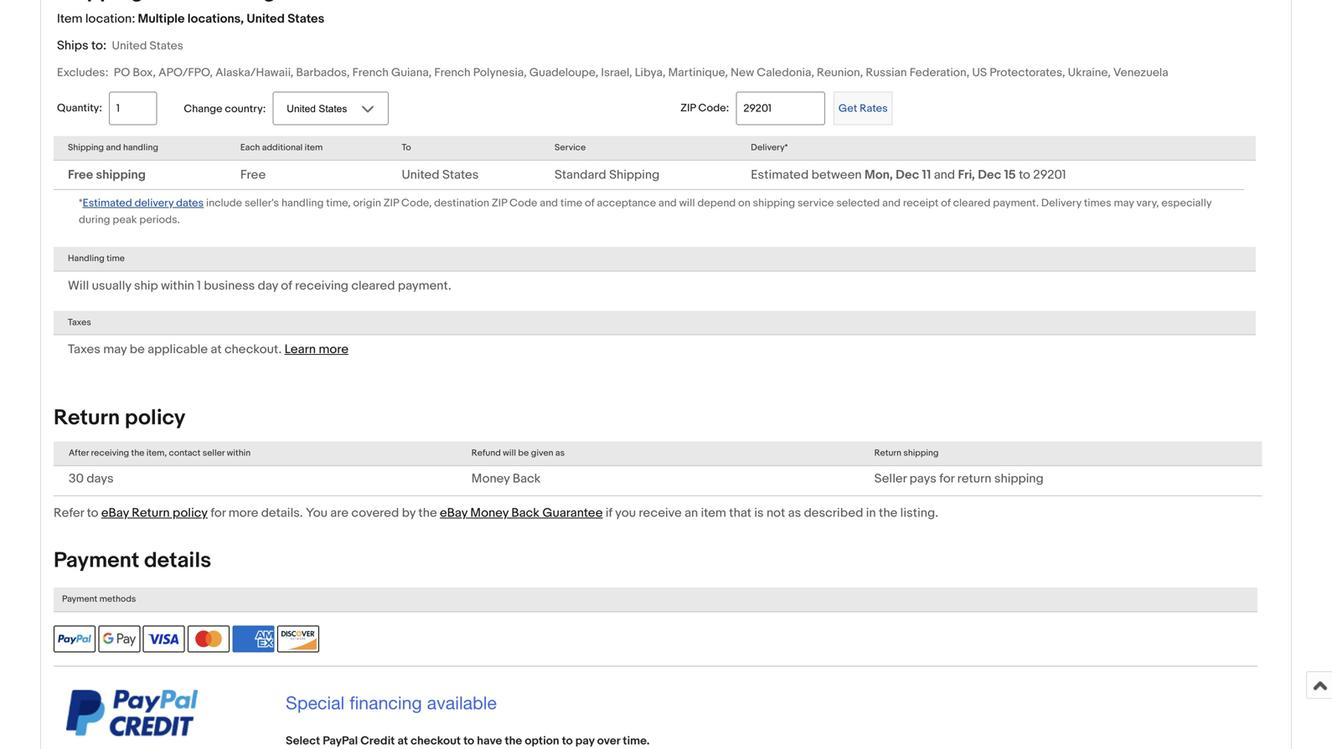 Task type: vqa. For each thing, say whether or not it's contained in the screenshot.
policy to the top
yes



Task type: locate. For each thing, give the bounding box(es) containing it.
more left the details.
[[229, 506, 258, 521]]

return up after
[[54, 406, 120, 432]]

policy
[[125, 406, 186, 432], [173, 506, 208, 521]]

free shipping
[[68, 168, 146, 183]]

0 horizontal spatial ebay
[[101, 506, 129, 521]]

additional
[[262, 143, 303, 153]]

2 ebay from the left
[[440, 506, 468, 521]]

0 vertical spatial money
[[472, 472, 510, 487]]

the left item,
[[131, 448, 144, 459]]

policy up item,
[[125, 406, 186, 432]]

to
[[402, 143, 411, 153]]

be for will
[[518, 448, 529, 459]]

google pay image
[[98, 626, 140, 653]]

delivery
[[1041, 197, 1082, 210]]

1 horizontal spatial return
[[132, 506, 170, 521]]

2 horizontal spatial states
[[442, 168, 479, 183]]

money down the money back at the bottom of page
[[470, 506, 509, 521]]

0 vertical spatial back
[[513, 472, 541, 487]]

1 horizontal spatial receiving
[[295, 278, 349, 294]]

0 horizontal spatial cleared
[[351, 278, 395, 294]]

standard
[[555, 168, 606, 183]]

payment left methods at the bottom
[[62, 594, 97, 605]]

states down multiple
[[150, 39, 183, 53]]

0 vertical spatial more
[[319, 342, 349, 357]]

paypal image
[[54, 626, 96, 653]]

the
[[131, 448, 144, 459], [418, 506, 437, 521], [879, 506, 898, 521], [505, 735, 522, 749]]

during
[[79, 214, 110, 227]]

within right the seller
[[227, 448, 251, 459]]

shipping
[[68, 143, 104, 153], [609, 168, 660, 183]]

back down the money back at the bottom of page
[[511, 506, 540, 521]]

seller's
[[245, 197, 279, 210]]

0 vertical spatial receiving
[[295, 278, 349, 294]]

be left the given
[[518, 448, 529, 459]]

free down the each
[[240, 168, 266, 183]]

may left applicable
[[103, 342, 127, 357]]

item
[[57, 11, 83, 26]]

1 vertical spatial for
[[211, 506, 226, 521]]

change
[[184, 103, 222, 116]]

handling down quantity: 'text box'
[[123, 143, 158, 153]]

1 vertical spatial taxes
[[68, 342, 100, 357]]

within left 1
[[161, 278, 194, 294]]

include seller's handling time, origin zip code, destination zip code and time of acceptance and will depend on shipping service selected and receipt of cleared payment. delivery times may vary, especially during peak periods.
[[79, 197, 1212, 227]]

1 vertical spatial payment
[[62, 594, 97, 605]]

money down refund
[[472, 472, 510, 487]]

1 vertical spatial back
[[511, 506, 540, 521]]

shipping up free shipping
[[68, 143, 104, 153]]

1 horizontal spatial as
[[788, 506, 801, 521]]

for right the pays
[[939, 472, 955, 487]]

apo/fpo,
[[158, 66, 213, 80]]

2 french from the left
[[434, 66, 471, 80]]

will
[[68, 278, 89, 294]]

1 free from the left
[[68, 168, 93, 183]]

zip left code
[[492, 197, 507, 210]]

0 vertical spatial will
[[679, 197, 695, 210]]

1 vertical spatial payment.
[[398, 278, 451, 294]]

payment for payment methods
[[62, 594, 97, 605]]

available
[[427, 693, 497, 714]]

1 vertical spatial will
[[503, 448, 516, 459]]

0 horizontal spatial may
[[103, 342, 127, 357]]

0 horizontal spatial within
[[161, 278, 194, 294]]

1 horizontal spatial payment.
[[993, 197, 1039, 210]]

and right 11
[[934, 168, 955, 183]]

money
[[472, 472, 510, 487], [470, 506, 509, 521]]

handling left time,
[[281, 197, 324, 210]]

will left depend
[[679, 197, 695, 210]]

0 horizontal spatial item
[[305, 143, 323, 153]]

mon,
[[865, 168, 893, 183]]

time.
[[623, 735, 650, 749]]

as right not
[[788, 506, 801, 521]]

time inside 'include seller's handling time, origin zip code, destination zip code and time of acceptance and will depend on shipping service selected and receipt of cleared payment. delivery times may vary, especially during peak periods.'
[[560, 197, 582, 210]]

back down refund will be given as
[[513, 472, 541, 487]]

2 free from the left
[[240, 168, 266, 183]]

1 horizontal spatial more
[[319, 342, 349, 357]]

0 vertical spatial payment.
[[993, 197, 1039, 210]]

united
[[247, 11, 285, 26], [112, 39, 147, 53], [402, 168, 440, 183]]

of down standard
[[585, 197, 594, 210]]

code,
[[401, 197, 432, 210]]

1 vertical spatial may
[[103, 342, 127, 357]]

0 horizontal spatial shipping
[[68, 143, 104, 153]]

peak
[[113, 214, 137, 227]]

handling inside 'include seller's handling time, origin zip code, destination zip code and time of acceptance and will depend on shipping service selected and receipt of cleared payment. delivery times may vary, especially during peak periods.'
[[281, 197, 324, 210]]

ebay return policy link
[[101, 506, 208, 521]]

0 vertical spatial be
[[130, 342, 145, 357]]

not
[[767, 506, 785, 521]]

estimated delivery dates link
[[83, 195, 204, 210]]

0 horizontal spatial french
[[352, 66, 389, 80]]

0 vertical spatial time
[[560, 197, 582, 210]]

2 horizontal spatial return
[[874, 448, 902, 459]]

zip code:
[[681, 102, 729, 115]]

1 horizontal spatial united
[[247, 11, 285, 26]]

0 horizontal spatial dec
[[896, 168, 919, 183]]

1 vertical spatial handling
[[281, 197, 324, 210]]

russian
[[866, 66, 907, 80]]

will right refund
[[503, 448, 516, 459]]

at
[[211, 342, 222, 357], [397, 735, 408, 749]]

location:
[[85, 11, 135, 26]]

to right 15
[[1019, 168, 1031, 183]]

0 horizontal spatial be
[[130, 342, 145, 357]]

multiple
[[138, 11, 185, 26]]

1 horizontal spatial at
[[397, 735, 408, 749]]

29201
[[1033, 168, 1066, 183]]

of right day
[[281, 278, 292, 294]]

receiving up days
[[91, 448, 129, 459]]

shipping up the acceptance
[[609, 168, 660, 183]]

shipping right on
[[753, 197, 795, 210]]

at right credit
[[397, 735, 408, 749]]

1 horizontal spatial cleared
[[953, 197, 991, 210]]

1 horizontal spatial of
[[585, 197, 594, 210]]

discover image
[[277, 626, 319, 653]]

payment details
[[54, 548, 211, 574]]

item,
[[146, 448, 167, 459]]

details
[[144, 548, 211, 574]]

1 horizontal spatial states
[[288, 11, 325, 26]]

after
[[69, 448, 89, 459]]

refund
[[472, 448, 501, 459]]

return up seller at the bottom right of the page
[[874, 448, 902, 459]]

martinique,
[[668, 66, 728, 80]]

0 vertical spatial policy
[[125, 406, 186, 432]]

pay
[[575, 735, 595, 749]]

ships to: united states
[[57, 38, 183, 53]]

receiving right day
[[295, 278, 349, 294]]

zip left code:
[[681, 102, 696, 115]]

will
[[679, 197, 695, 210], [503, 448, 516, 459]]

us
[[972, 66, 987, 80]]

1 horizontal spatial handling
[[281, 197, 324, 210]]

will inside 'include seller's handling time, origin zip code, destination zip code and time of acceptance and will depend on shipping service selected and receipt of cleared payment. delivery times may vary, especially during peak periods.'
[[679, 197, 695, 210]]

0 horizontal spatial united
[[112, 39, 147, 53]]

estimated down delivery*
[[751, 168, 809, 183]]

1 horizontal spatial will
[[679, 197, 695, 210]]

standard shipping
[[555, 168, 660, 183]]

as right the given
[[555, 448, 565, 459]]

0 vertical spatial taxes
[[68, 317, 91, 328]]

0 horizontal spatial time
[[106, 253, 125, 264]]

cleared down fri,
[[953, 197, 991, 210]]

0 vertical spatial shipping
[[68, 143, 104, 153]]

0 horizontal spatial at
[[211, 342, 222, 357]]

shipping right return
[[994, 472, 1044, 487]]

states up the destination at the top of the page
[[442, 168, 479, 183]]

for down the seller
[[211, 506, 226, 521]]

taxes for taxes may be applicable at checkout. learn more
[[68, 342, 100, 357]]

will usually ship within 1 business day of receiving cleared payment.
[[68, 278, 451, 294]]

shipping
[[96, 168, 146, 183], [753, 197, 795, 210], [904, 448, 939, 459], [994, 472, 1044, 487]]

and up free shipping
[[106, 143, 121, 153]]

at left checkout.
[[211, 342, 222, 357]]

vary,
[[1137, 197, 1159, 210]]

time up usually
[[106, 253, 125, 264]]

cleared
[[953, 197, 991, 210], [351, 278, 395, 294]]

return
[[54, 406, 120, 432], [874, 448, 902, 459], [132, 506, 170, 521]]

0 vertical spatial return
[[54, 406, 120, 432]]

by
[[402, 506, 416, 521]]

excludes: po box, apo/fpo, alaska/hawaii, barbados, french guiana, french polynesia, guadeloupe, israel, libya, martinique, new caledonia, reunion, russian federation, us protectorates, ukraine, venezuela
[[57, 66, 1169, 80]]

french right guiana,
[[434, 66, 471, 80]]

be
[[130, 342, 145, 357], [518, 448, 529, 459]]

1 horizontal spatial item
[[701, 506, 726, 521]]

states up the barbados,
[[288, 11, 325, 26]]

1 vertical spatial return
[[874, 448, 902, 459]]

of right receipt
[[941, 197, 951, 210]]

payment methods
[[62, 594, 136, 605]]

policy up details
[[173, 506, 208, 521]]

0 vertical spatial cleared
[[953, 197, 991, 210]]

1 taxes from the top
[[68, 317, 91, 328]]

code:
[[698, 102, 729, 115]]

1 vertical spatial united
[[112, 39, 147, 53]]

return for return shipping
[[874, 448, 902, 459]]

0 horizontal spatial estimated
[[83, 197, 132, 210]]

cleared inside 'include seller's handling time, origin zip code, destination zip code and time of acceptance and will depend on shipping service selected and receipt of cleared payment. delivery times may vary, especially during peak periods.'
[[953, 197, 991, 210]]

2 taxes from the top
[[68, 342, 100, 357]]

united up code,
[[402, 168, 440, 183]]

master card image
[[188, 626, 230, 653]]

time,
[[326, 197, 351, 210]]

zip right origin
[[384, 197, 399, 210]]

0 horizontal spatial handling
[[123, 143, 158, 153]]

0 horizontal spatial more
[[229, 506, 258, 521]]

between
[[812, 168, 862, 183]]

0 vertical spatial for
[[939, 472, 955, 487]]

and
[[106, 143, 121, 153], [934, 168, 955, 183], [540, 197, 558, 210], [659, 197, 677, 210], [882, 197, 901, 210]]

more right learn on the top left
[[319, 342, 349, 357]]

ships
[[57, 38, 89, 53]]

payment. down code,
[[398, 278, 451, 294]]

ebay money back guarantee link
[[440, 506, 603, 521]]

1 horizontal spatial shipping
[[609, 168, 660, 183]]

states
[[288, 11, 325, 26], [150, 39, 183, 53], [442, 168, 479, 183]]

ebay right by in the left bottom of the page
[[440, 506, 468, 521]]

0 horizontal spatial receiving
[[91, 448, 129, 459]]

2 horizontal spatial of
[[941, 197, 951, 210]]

0 horizontal spatial free
[[68, 168, 93, 183]]

and right the acceptance
[[659, 197, 677, 210]]

payment.
[[993, 197, 1039, 210], [398, 278, 451, 294]]

0 vertical spatial may
[[1114, 197, 1134, 210]]

french left guiana,
[[352, 66, 389, 80]]

return
[[957, 472, 992, 487]]

1 vertical spatial states
[[150, 39, 183, 53]]

item right additional on the left top of page
[[305, 143, 323, 153]]

0 horizontal spatial states
[[150, 39, 183, 53]]

the right by in the left bottom of the page
[[418, 506, 437, 521]]

free up '*'
[[68, 168, 93, 183]]

libya,
[[635, 66, 666, 80]]

to:
[[91, 38, 107, 53]]

1 horizontal spatial estimated
[[751, 168, 809, 183]]

country:
[[225, 103, 266, 116]]

payment up "payment methods" on the bottom
[[54, 548, 139, 574]]

include
[[206, 197, 242, 210]]

1 horizontal spatial time
[[560, 197, 582, 210]]

united right locations,
[[247, 11, 285, 26]]

pays
[[910, 472, 937, 487]]

more
[[319, 342, 349, 357], [229, 506, 258, 521]]

polynesia,
[[473, 66, 527, 80]]

1 vertical spatial estimated
[[83, 197, 132, 210]]

visa image
[[143, 626, 185, 653]]

may left 'vary,'
[[1114, 197, 1134, 210]]

1 horizontal spatial free
[[240, 168, 266, 183]]

Quantity: text field
[[109, 92, 157, 125]]

1 horizontal spatial be
[[518, 448, 529, 459]]

ebay down days
[[101, 506, 129, 521]]

0 horizontal spatial return
[[54, 406, 120, 432]]

rates
[[860, 102, 888, 115]]

estimated up 'during'
[[83, 197, 132, 210]]

return up payment details
[[132, 506, 170, 521]]

dec left 15
[[978, 168, 1001, 183]]

0 vertical spatial payment
[[54, 548, 139, 574]]

to right refer
[[87, 506, 98, 521]]

cleared down origin
[[351, 278, 395, 294]]

dec left 11
[[896, 168, 919, 183]]

united up po
[[112, 39, 147, 53]]

be left applicable
[[130, 342, 145, 357]]

1 horizontal spatial dec
[[978, 168, 1001, 183]]

may inside 'include seller's handling time, origin zip code, destination zip code and time of acceptance and will depend on shipping service selected and receipt of cleared payment. delivery times may vary, especially during peak periods.'
[[1114, 197, 1134, 210]]

be for may
[[130, 342, 145, 357]]

1 horizontal spatial may
[[1114, 197, 1134, 210]]

1 horizontal spatial ebay
[[440, 506, 468, 521]]

seller pays for return shipping
[[874, 472, 1044, 487]]

dec
[[896, 168, 919, 183], [978, 168, 1001, 183]]

handling
[[123, 143, 158, 153], [281, 197, 324, 210]]

1 horizontal spatial french
[[434, 66, 471, 80]]

payment. down 15
[[993, 197, 1039, 210]]

2 vertical spatial states
[[442, 168, 479, 183]]

service
[[798, 197, 834, 210]]

0 horizontal spatial for
[[211, 506, 226, 521]]

2 vertical spatial united
[[402, 168, 440, 183]]

time down standard
[[560, 197, 582, 210]]

handling for and
[[123, 143, 158, 153]]

1 horizontal spatial within
[[227, 448, 251, 459]]

0 vertical spatial within
[[161, 278, 194, 294]]

0 vertical spatial item
[[305, 143, 323, 153]]

american express image
[[232, 626, 274, 653]]

1 vertical spatial as
[[788, 506, 801, 521]]

po
[[114, 66, 130, 80]]

item right an
[[701, 506, 726, 521]]

the right have
[[505, 735, 522, 749]]

1 ebay from the left
[[101, 506, 129, 521]]



Task type: describe. For each thing, give the bounding box(es) containing it.
1 vertical spatial more
[[229, 506, 258, 521]]

option
[[525, 735, 559, 749]]

states inside ships to: united states
[[150, 39, 183, 53]]

caledonia,
[[757, 66, 814, 80]]

you
[[306, 506, 328, 521]]

ZIP Code: text field
[[736, 92, 825, 125]]

2 vertical spatial return
[[132, 506, 170, 521]]

have
[[477, 735, 502, 749]]

ukraine,
[[1068, 66, 1111, 80]]

each additional item
[[240, 143, 323, 153]]

the right in
[[879, 506, 898, 521]]

business
[[204, 278, 255, 294]]

barbados,
[[296, 66, 350, 80]]

1 vertical spatial policy
[[173, 506, 208, 521]]

return shipping
[[874, 448, 939, 459]]

item location: multiple locations, united states
[[57, 11, 325, 26]]

contact
[[169, 448, 201, 459]]

0 horizontal spatial will
[[503, 448, 516, 459]]

shipping and handling
[[68, 143, 158, 153]]

destination
[[434, 197, 489, 210]]

are
[[330, 506, 349, 521]]

guadeloupe,
[[529, 66, 598, 80]]

checkout.
[[224, 342, 282, 357]]

handling time
[[68, 253, 125, 264]]

israel,
[[601, 66, 632, 80]]

guiana,
[[391, 66, 432, 80]]

protectorates,
[[990, 66, 1065, 80]]

taxes for taxes
[[68, 317, 91, 328]]

1 vertical spatial within
[[227, 448, 251, 459]]

0 horizontal spatial of
[[281, 278, 292, 294]]

days
[[87, 472, 114, 487]]

new
[[731, 66, 754, 80]]

payment for payment details
[[54, 548, 139, 574]]

1 vertical spatial receiving
[[91, 448, 129, 459]]

periods.
[[139, 214, 180, 227]]

get rates
[[839, 102, 888, 115]]

selected
[[836, 197, 880, 210]]

1 vertical spatial time
[[106, 253, 125, 264]]

shipping up the pays
[[904, 448, 939, 459]]

0 vertical spatial united
[[247, 11, 285, 26]]

applicable
[[148, 342, 208, 357]]

each
[[240, 143, 260, 153]]

guarantee
[[542, 506, 603, 521]]

receive
[[639, 506, 682, 521]]

1 vertical spatial shipping
[[609, 168, 660, 183]]

0 vertical spatial at
[[211, 342, 222, 357]]

return for return policy
[[54, 406, 120, 432]]

and right code
[[540, 197, 558, 210]]

to left have
[[464, 735, 474, 749]]

0 horizontal spatial zip
[[384, 197, 399, 210]]

credit
[[361, 735, 395, 749]]

30 days
[[69, 472, 114, 487]]

return policy
[[54, 406, 186, 432]]

federation,
[[910, 66, 970, 80]]

alaska/hawaii,
[[215, 66, 293, 80]]

1 dec from the left
[[896, 168, 919, 183]]

2 horizontal spatial united
[[402, 168, 440, 183]]

especially
[[1162, 197, 1212, 210]]

shipping down shipping and handling
[[96, 168, 146, 183]]

2 dec from the left
[[978, 168, 1001, 183]]

an
[[685, 506, 698, 521]]

on
[[738, 197, 751, 210]]

1 horizontal spatial zip
[[492, 197, 507, 210]]

after receiving the item, contact seller within
[[69, 448, 251, 459]]

1 french from the left
[[352, 66, 389, 80]]

refer
[[54, 506, 84, 521]]

you
[[615, 506, 636, 521]]

shipping inside 'include seller's handling time, origin zip code, destination zip code and time of acceptance and will depend on shipping service selected and receipt of cleared payment. delivery times may vary, especially during peak periods.'
[[753, 197, 795, 210]]

learn more link
[[285, 342, 349, 357]]

1 vertical spatial cleared
[[351, 278, 395, 294]]

free for free shipping
[[68, 168, 93, 183]]

united inside ships to: united states
[[112, 39, 147, 53]]

united states
[[402, 168, 479, 183]]

0 horizontal spatial payment.
[[398, 278, 451, 294]]

2 horizontal spatial zip
[[681, 102, 696, 115]]

and left receipt
[[882, 197, 901, 210]]

paypal
[[323, 735, 358, 749]]

estimated between mon, dec 11 and fri, dec 15 to 29201
[[751, 168, 1066, 183]]

excludes:
[[57, 66, 108, 80]]

1 vertical spatial at
[[397, 735, 408, 749]]

refer to ebay return policy for more details. you are covered by the ebay money back guarantee if you receive an item that is not as described in the listing.
[[54, 506, 938, 521]]

1 horizontal spatial for
[[939, 472, 955, 487]]

learn
[[285, 342, 316, 357]]

fri,
[[958, 168, 975, 183]]

is
[[754, 506, 764, 521]]

quantity:
[[57, 102, 102, 115]]

acceptance
[[597, 197, 656, 210]]

in
[[866, 506, 876, 521]]

change country:
[[184, 103, 266, 116]]

11
[[922, 168, 931, 183]]

details.
[[261, 506, 303, 521]]

0 horizontal spatial as
[[555, 448, 565, 459]]

checkout
[[411, 735, 461, 749]]

payment. inside 'include seller's handling time, origin zip code, destination zip code and time of acceptance and will depend on shipping service selected and receipt of cleared payment. delivery times may vary, especially during peak periods.'
[[993, 197, 1039, 210]]

get
[[839, 102, 857, 115]]

locations,
[[187, 11, 244, 26]]

usually
[[92, 278, 131, 294]]

special
[[286, 693, 345, 714]]

taxes may be applicable at checkout. learn more
[[68, 342, 349, 357]]

given
[[531, 448, 553, 459]]

to left pay
[[562, 735, 573, 749]]

0 vertical spatial estimated
[[751, 168, 809, 183]]

receipt
[[903, 197, 939, 210]]

1 vertical spatial money
[[470, 506, 509, 521]]

that
[[729, 506, 752, 521]]

free for free
[[240, 168, 266, 183]]

money back
[[472, 472, 541, 487]]

get rates button
[[834, 92, 893, 125]]

handling for seller's
[[281, 197, 324, 210]]

origin
[[353, 197, 381, 210]]



